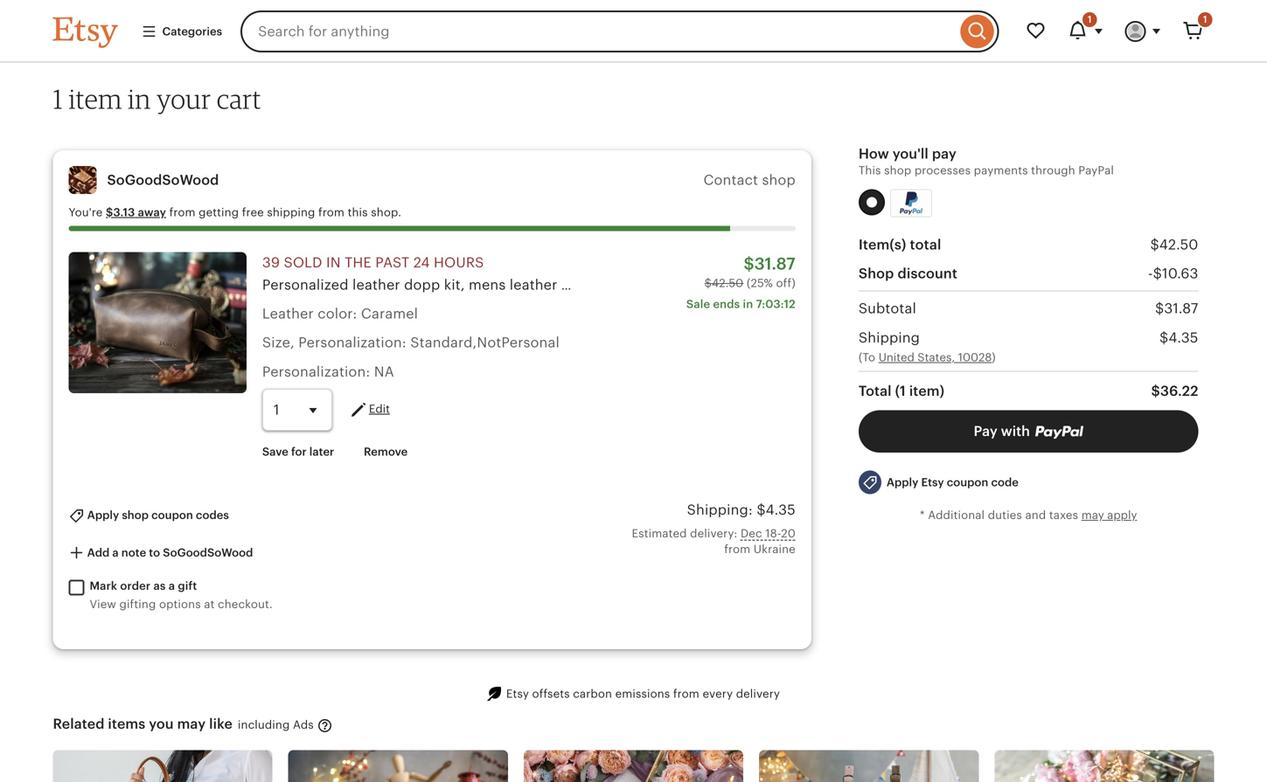 Task type: vqa. For each thing, say whether or not it's contained in the screenshot.
topmost Etsy
yes



Task type: describe. For each thing, give the bounding box(es) containing it.
18-
[[765, 527, 781, 540]]

pay with
[[974, 424, 1034, 439]]

gift inside the 39 sold in the past 24 hours personalized leather dopp kit, mens leather toiletry bag, mens dopp kit, groomsmen gift mens toiletry bag with a name stamp,
[[839, 277, 863, 293]]

$ up the dec 18-20 link
[[757, 502, 766, 518]]

subtotal
[[859, 301, 917, 317]]

how
[[859, 146, 889, 162]]

1 item in your cart
[[53, 83, 261, 115]]

0 horizontal spatial 4.35
[[766, 502, 796, 518]]

at
[[204, 598, 215, 611]]

sold
[[284, 255, 322, 271]]

personalized leather dopp kit, mens leather toiletry bag, mens dopp kit, groomsmen gift mens toiletry bag with a name stamp, link
[[262, 277, 1123, 293]]

$ up $ 4.35 at the top of the page
[[1155, 301, 1164, 317]]

apply shop coupon codes
[[84, 509, 229, 522]]

3 mens from the left
[[867, 277, 904, 293]]

estimated delivery: dec 18-20 from ukraine
[[632, 527, 796, 556]]

ends
[[713, 298, 740, 311]]

sogoodsowood link
[[107, 172, 219, 188]]

1 horizontal spatial 4.35
[[1169, 330, 1199, 346]]

shop inside how you'll pay this shop processes payments through paypal
[[884, 164, 912, 177]]

for
[[291, 446, 307, 459]]

remove
[[364, 446, 408, 459]]

save for later
[[262, 446, 334, 459]]

contact shop
[[704, 172, 796, 188]]

etsy inside dropdown button
[[921, 476, 944, 489]]

20
[[781, 527, 796, 540]]

$ 4.35
[[1160, 330, 1199, 346]]

sogoodsowood inside dropdown button
[[163, 547, 253, 560]]

3.13
[[113, 206, 135, 219]]

from left this
[[318, 206, 345, 219]]

(1
[[895, 383, 906, 399]]

free
[[242, 206, 264, 219]]

duties
[[988, 509, 1022, 522]]

shop
[[859, 266, 894, 282]]

31.87 for $ 31.87
[[1164, 301, 1199, 317]]

from right away
[[169, 206, 196, 219]]

you're
[[69, 206, 103, 219]]

categories
[[162, 25, 222, 38]]

stamp,
[[1076, 277, 1123, 293]]

item(s) total
[[859, 237, 942, 253]]

0 vertical spatial 42.50
[[1159, 237, 1199, 253]]

shipping
[[267, 206, 315, 219]]

codes
[[196, 509, 229, 522]]

0 vertical spatial may
[[1082, 509, 1104, 522]]

1 vertical spatial etsy
[[506, 688, 529, 701]]

sale
[[687, 298, 710, 311]]

1 vertical spatial may
[[177, 717, 206, 732]]

leather luggage tags, bridesmaid gifts, luggage tag, luggage tags personalized, personalized luggage tag, name frame personalized  tags image
[[524, 751, 744, 783]]

none search field inside the categories banner
[[241, 10, 999, 52]]

later
[[309, 446, 334, 459]]

categories button
[[128, 16, 235, 47]]

- $ 10.63
[[1148, 266, 1199, 282]]

may apply button
[[1082, 508, 1137, 524]]

off)
[[776, 277, 796, 290]]

$ right you're
[[106, 206, 113, 219]]

0 vertical spatial sogoodsowood
[[107, 172, 219, 188]]

code
[[991, 476, 1019, 489]]

add
[[87, 547, 110, 560]]

apply etsy coupon code button
[[846, 463, 1032, 503]]

contact shop button
[[704, 172, 796, 188]]

(to united states, 10028 )
[[859, 351, 996, 364]]

apply etsy coupon code
[[887, 476, 1019, 489]]

from left every
[[673, 688, 700, 701]]

united
[[879, 351, 915, 364]]

you're $ 3.13 away from getting free shipping from this shop.
[[69, 206, 402, 219]]

bag
[[960, 277, 986, 293]]

save
[[262, 446, 288, 459]]

offsets
[[532, 688, 570, 701]]

total
[[910, 237, 942, 253]]

$ up sale
[[705, 277, 712, 290]]

39
[[262, 255, 280, 271]]

apply for apply etsy coupon code
[[887, 476, 919, 489]]

leather luggage tags, groomsmen gifts, luggage tag, luggage tags personalized, luggage tag, 3-5 initial frame personalized tags image
[[288, 751, 508, 783]]

gifting
[[119, 598, 156, 611]]

* additional duties and taxes may apply
[[920, 509, 1137, 522]]

payments
[[974, 164, 1028, 177]]

$ 42.50
[[1151, 237, 1199, 253]]

pay
[[974, 424, 998, 439]]

$ 31.87
[[1155, 301, 1199, 317]]

including
[[238, 719, 290, 732]]

a inside dropdown button
[[112, 547, 119, 560]]

through
[[1031, 164, 1076, 177]]

$ down $ 42.50
[[1153, 266, 1162, 282]]

2 dopp from the left
[[689, 277, 725, 293]]

sogoodsowood image
[[69, 166, 97, 194]]

10028
[[958, 351, 992, 364]]

color:
[[318, 306, 357, 322]]

1 toiletry from the left
[[561, 277, 610, 293]]

carbon
[[573, 688, 612, 701]]

39 sold in the past 24 hours personalized leather dopp kit, mens leather toiletry bag, mens dopp kit, groomsmen gift mens toiletry bag with a name stamp,
[[262, 255, 1123, 293]]

2 kit, from the left
[[729, 277, 750, 293]]

)
[[992, 351, 996, 364]]

total
[[859, 383, 892, 399]]

-
[[1148, 266, 1153, 282]]

luggage tags personalized, leather luggage tags, travel gift, luggage tags wedding, wedding favors, belt pin attachment tag image
[[759, 751, 979, 783]]

you
[[149, 717, 174, 732]]

this
[[859, 164, 881, 177]]

a inside mark order as a gift view gifting options at checkout.
[[169, 580, 175, 593]]

name
[[1035, 277, 1073, 293]]

in for the
[[326, 255, 341, 271]]

pay with button
[[859, 410, 1199, 453]]

caramel
[[361, 306, 418, 322]]

away
[[138, 206, 166, 219]]

categories banner
[[21, 0, 1246, 63]]

$ up '-'
[[1151, 237, 1159, 253]]

mark
[[90, 580, 117, 593]]

2 toiletry from the left
[[908, 277, 956, 293]]

apply shop coupon codes button
[[56, 500, 242, 532]]

shop for apply shop coupon codes
[[122, 509, 149, 522]]

personalized leather dopp kit, mens leather toiletry bag, mens dopp kit, groomsmen gift mens toiletry bag with a name stamp, image
[[69, 252, 247, 393]]

1 inside "link"
[[1203, 14, 1207, 25]]



Task type: locate. For each thing, give the bounding box(es) containing it.
1 vertical spatial 42.50
[[712, 277, 744, 290]]

0 horizontal spatial mens
[[469, 277, 506, 293]]

sogoodsowood down codes
[[163, 547, 253, 560]]

with right pay
[[1001, 424, 1030, 439]]

4.35
[[1169, 330, 1199, 346], [766, 502, 796, 518]]

1 mens from the left
[[469, 277, 506, 293]]

etsy offsets carbon emissions from every delivery
[[506, 688, 780, 701]]

0 horizontal spatial 1
[[53, 83, 63, 115]]

size,
[[262, 335, 295, 351]]

hours
[[434, 255, 484, 271]]

4.35 down $ 31.87
[[1169, 330, 1199, 346]]

dec 18-20 link
[[741, 527, 796, 540]]

1 horizontal spatial toiletry
[[908, 277, 956, 293]]

past
[[375, 255, 410, 271]]

31.87 inside "$ 31.87 $ 42.50 (25% off) sale ends in 7:03:12"
[[755, 254, 796, 273]]

personalization: down the size,
[[262, 364, 370, 380]]

coupon inside dropdown button
[[151, 509, 193, 522]]

size, personalization: standard,notpersonal
[[262, 335, 560, 351]]

sogoodsowood
[[107, 172, 219, 188], [163, 547, 253, 560]]

2 leather from the left
[[510, 277, 558, 293]]

dopp down 24
[[404, 277, 440, 293]]

total (1 item)
[[859, 383, 945, 399]]

related items you may like including ads
[[53, 717, 317, 732]]

ads
[[293, 719, 314, 732]]

0 vertical spatial coupon
[[947, 476, 989, 489]]

shop up note
[[122, 509, 149, 522]]

gift up subtotal
[[839, 277, 863, 293]]

etsy left offsets
[[506, 688, 529, 701]]

kit,
[[444, 277, 465, 293], [729, 277, 750, 293]]

leather down past at the top of page
[[353, 277, 400, 293]]

0 horizontal spatial gift
[[178, 580, 197, 593]]

1 vertical spatial a
[[112, 547, 119, 560]]

1 vertical spatial coupon
[[151, 509, 193, 522]]

contact
[[704, 172, 758, 188]]

coupon inside dropdown button
[[947, 476, 989, 489]]

2 horizontal spatial 1
[[1203, 14, 1207, 25]]

to
[[149, 547, 160, 560]]

1 vertical spatial 31.87
[[1164, 301, 1199, 317]]

edit
[[369, 403, 390, 416]]

0 horizontal spatial may
[[177, 717, 206, 732]]

0 horizontal spatial 31.87
[[755, 254, 796, 273]]

$
[[106, 206, 113, 219], [1151, 237, 1159, 253], [744, 254, 755, 273], [1153, 266, 1162, 282], [705, 277, 712, 290], [1155, 301, 1164, 317], [1160, 330, 1169, 346], [1151, 383, 1160, 399], [757, 502, 766, 518]]

like
[[209, 717, 233, 732]]

1 link
[[1172, 10, 1214, 52]]

1 horizontal spatial shop
[[762, 172, 796, 188]]

1 horizontal spatial 31.87
[[1164, 301, 1199, 317]]

sogoodsowood up away
[[107, 172, 219, 188]]

1 dopp from the left
[[404, 277, 440, 293]]

in right ends
[[743, 298, 753, 311]]

0 horizontal spatial apply
[[87, 509, 119, 522]]

1 kit, from the left
[[444, 277, 465, 293]]

na
[[374, 364, 394, 380]]

may
[[1082, 509, 1104, 522], [177, 717, 206, 732]]

2 vertical spatial a
[[169, 580, 175, 593]]

dopp up sale
[[689, 277, 725, 293]]

remove button
[[351, 437, 421, 468]]

mens right bag,
[[648, 277, 685, 293]]

in inside "$ 31.87 $ 42.50 (25% off) sale ends in 7:03:12"
[[743, 298, 753, 311]]

in left the the
[[326, 255, 341, 271]]

item(s)
[[859, 237, 907, 253]]

a left name
[[1023, 277, 1031, 293]]

in
[[128, 83, 151, 115], [326, 255, 341, 271], [743, 298, 753, 311]]

bag,
[[614, 277, 644, 293]]

1 horizontal spatial apply
[[887, 476, 919, 489]]

may right taxes in the right bottom of the page
[[1082, 509, 1104, 522]]

42.50 up 10.63
[[1159, 237, 1199, 253]]

1 horizontal spatial a
[[169, 580, 175, 593]]

apply for apply shop coupon codes
[[87, 509, 119, 522]]

additional
[[928, 509, 985, 522]]

coupon up additional
[[947, 476, 989, 489]]

gift inside mark order as a gift view gifting options at checkout.
[[178, 580, 197, 593]]

etsy up '*'
[[921, 476, 944, 489]]

1 vertical spatial with
[[1001, 424, 1030, 439]]

coupon for etsy
[[947, 476, 989, 489]]

1 inside 'popup button'
[[1088, 14, 1092, 25]]

a inside the 39 sold in the past 24 hours personalized leather dopp kit, mens leather toiletry bag, mens dopp kit, groomsmen gift mens toiletry bag with a name stamp,
[[1023, 277, 1031, 293]]

personalized
[[262, 277, 349, 293]]

coupon up add a note to sogoodsowood at bottom
[[151, 509, 193, 522]]

1 leather from the left
[[353, 277, 400, 293]]

ukraine
[[754, 543, 796, 556]]

kit, down hours
[[444, 277, 465, 293]]

1 horizontal spatial in
[[326, 255, 341, 271]]

0 horizontal spatial shop
[[122, 509, 149, 522]]

1 horizontal spatial dopp
[[689, 277, 725, 293]]

0 horizontal spatial in
[[128, 83, 151, 115]]

0 vertical spatial personalization:
[[298, 335, 407, 351]]

0 horizontal spatial dopp
[[404, 277, 440, 293]]

0 vertical spatial gift
[[839, 277, 863, 293]]

kit, up ends
[[729, 277, 750, 293]]

Search for anything text field
[[241, 10, 956, 52]]

0 horizontal spatial leather
[[353, 277, 400, 293]]

4.35 up 18-
[[766, 502, 796, 518]]

0 horizontal spatial 42.50
[[712, 277, 744, 290]]

1 horizontal spatial gift
[[839, 277, 863, 293]]

0 horizontal spatial etsy
[[506, 688, 529, 701]]

as
[[153, 580, 166, 593]]

in inside the 39 sold in the past 24 hours personalized leather dopp kit, mens leather toiletry bag, mens dopp kit, groomsmen gift mens toiletry bag with a name stamp,
[[326, 255, 341, 271]]

0 vertical spatial 31.87
[[755, 254, 796, 273]]

10.63
[[1162, 266, 1199, 282]]

shop inside apply shop coupon codes dropdown button
[[122, 509, 149, 522]]

shop for contact shop
[[762, 172, 796, 188]]

shipping:
[[687, 502, 753, 518]]

1 horizontal spatial may
[[1082, 509, 1104, 522]]

0 vertical spatial a
[[1023, 277, 1031, 293]]

dec
[[741, 527, 762, 540]]

apply inside dropdown button
[[87, 509, 119, 522]]

$ 31.87 $ 42.50 (25% off) sale ends in 7:03:12
[[687, 254, 796, 311]]

you'll
[[893, 146, 929, 162]]

1 horizontal spatial etsy
[[921, 476, 944, 489]]

personalization: na
[[262, 364, 394, 380]]

42.50 inside "$ 31.87 $ 42.50 (25% off) sale ends in 7:03:12"
[[712, 277, 744, 290]]

items
[[108, 717, 145, 732]]

1 horizontal spatial coupon
[[947, 476, 989, 489]]

mens
[[469, 277, 506, 293], [648, 277, 685, 293], [867, 277, 904, 293]]

paypal
[[1079, 164, 1114, 177]]

1 horizontal spatial 1
[[1088, 14, 1092, 25]]

delivery:
[[690, 527, 738, 540]]

with inside button
[[1001, 424, 1030, 439]]

leather up standard,notpersonal
[[510, 277, 558, 293]]

1 horizontal spatial leather
[[510, 277, 558, 293]]

in for your
[[128, 83, 151, 115]]

shop down you'll
[[884, 164, 912, 177]]

1 horizontal spatial 42.50
[[1159, 237, 1199, 253]]

7:03:12
[[756, 298, 796, 311]]

$ down $ 4.35 at the top of the page
[[1151, 383, 1160, 399]]

shipping
[[859, 330, 920, 346]]

0 horizontal spatial kit,
[[444, 277, 465, 293]]

0 vertical spatial apply
[[887, 476, 919, 489]]

2 horizontal spatial a
[[1023, 277, 1031, 293]]

1 vertical spatial in
[[326, 255, 341, 271]]

how you'll pay this shop processes payments through paypal
[[859, 146, 1114, 177]]

and
[[1025, 509, 1046, 522]]

0 horizontal spatial toiletry
[[561, 277, 610, 293]]

1 vertical spatial apply
[[87, 509, 119, 522]]

$ up (25%
[[744, 254, 755, 273]]

42.50 up ends
[[712, 277, 744, 290]]

2 vertical spatial in
[[743, 298, 753, 311]]

paypal image
[[893, 192, 930, 215]]

1 horizontal spatial mens
[[648, 277, 685, 293]]

31.87 up $ 4.35 at the top of the page
[[1164, 301, 1199, 317]]

from inside estimated delivery: dec 18-20 from ukraine
[[724, 543, 751, 556]]

leather luggage tags personalized, luggage tags leather personalized luggage tags, bridesmaid gift, initial luggage tag, custom luggage tag image
[[995, 751, 1214, 783]]

note
[[121, 547, 146, 560]]

0 vertical spatial in
[[128, 83, 151, 115]]

0 horizontal spatial coupon
[[151, 509, 193, 522]]

from down the dec
[[724, 543, 751, 556]]

gift up 'options'
[[178, 580, 197, 593]]

in right item at the left top of page
[[128, 83, 151, 115]]

2 horizontal spatial in
[[743, 298, 753, 311]]

toiletry left bag,
[[561, 277, 610, 293]]

getting
[[199, 206, 239, 219]]

coupon for shop
[[151, 509, 193, 522]]

0 vertical spatial etsy
[[921, 476, 944, 489]]

None search field
[[241, 10, 999, 52]]

a right add
[[112, 547, 119, 560]]

add a note to sogoodsowood button
[[56, 537, 266, 570]]

1 vertical spatial 4.35
[[766, 502, 796, 518]]

apply inside dropdown button
[[887, 476, 919, 489]]

pay
[[932, 146, 957, 162]]

united states, 10028 button
[[879, 350, 992, 366]]

the
[[345, 255, 372, 271]]

view
[[90, 598, 116, 611]]

estimated
[[632, 527, 687, 540]]

mens up subtotal
[[867, 277, 904, 293]]

order
[[120, 580, 151, 593]]

states,
[[918, 351, 955, 364]]

mens down hours
[[469, 277, 506, 293]]

shop right the contact
[[762, 172, 796, 188]]

item)
[[909, 383, 945, 399]]

2 horizontal spatial mens
[[867, 277, 904, 293]]

31.87 up off) at the right of the page
[[755, 254, 796, 273]]

$ 36.22
[[1151, 383, 1199, 399]]

save for later button
[[249, 437, 347, 468]]

toiletry down total
[[908, 277, 956, 293]]

0 vertical spatial with
[[990, 277, 1019, 293]]

checkout.
[[218, 598, 273, 611]]

leather
[[262, 306, 314, 322]]

emissions
[[615, 688, 670, 701]]

2 horizontal spatial shop
[[884, 164, 912, 177]]

shop discount
[[859, 266, 958, 282]]

etsy
[[921, 476, 944, 489], [506, 688, 529, 701]]

2 mens from the left
[[648, 277, 685, 293]]

1 vertical spatial sogoodsowood
[[163, 547, 253, 560]]

31.87 for $ 31.87 $ 42.50 (25% off) sale ends in 7:03:12
[[755, 254, 796, 273]]

personalization: down leather color: caramel
[[298, 335, 407, 351]]

with inside the 39 sold in the past 24 hours personalized leather dopp kit, mens leather toiletry bag, mens dopp kit, groomsmen gift mens toiletry bag with a name stamp,
[[990, 277, 1019, 293]]

options
[[159, 598, 201, 611]]

may left like
[[177, 717, 206, 732]]

1 vertical spatial personalization:
[[262, 364, 370, 380]]

with right bag
[[990, 277, 1019, 293]]

1 horizontal spatial kit,
[[729, 277, 750, 293]]

related
[[53, 717, 104, 732]]

$ down $ 31.87
[[1160, 330, 1169, 346]]

standard,notpersonal
[[410, 335, 560, 351]]

a right as
[[169, 580, 175, 593]]

0 vertical spatial 4.35
[[1169, 330, 1199, 346]]

0 horizontal spatial a
[[112, 547, 119, 560]]

1 vertical spatial gift
[[178, 580, 197, 593]]



